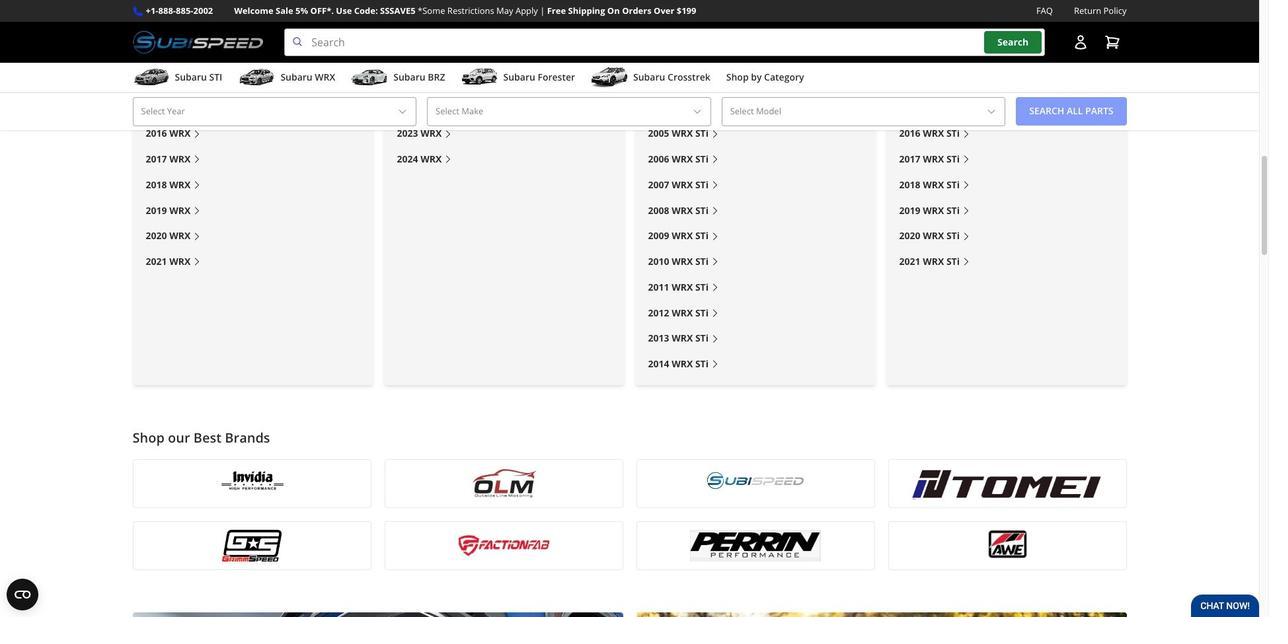 Task type: vqa. For each thing, say whether or not it's contained in the screenshot.
2022-2024 WRX mods image
yes



Task type: describe. For each thing, give the bounding box(es) containing it.
factionfab logo image
[[393, 530, 614, 562]]

a subaru forester thumbnail image image
[[461, 68, 498, 87]]

olm logo image
[[393, 468, 614, 500]]

select make image
[[692, 106, 702, 117]]

Select Make button
[[427, 97, 711, 126]]

select year image
[[397, 106, 408, 117]]

a subaru wrx thumbnail image image
[[238, 68, 275, 87]]

subispeed logo image
[[133, 29, 263, 56]]

a subaru brz thumbnail image image
[[351, 68, 388, 87]]

button image
[[1073, 34, 1088, 50]]

search input field
[[284, 29, 1045, 56]]

awe tuning logo image
[[897, 530, 1118, 562]]

a subaru sti thumbnail image image
[[133, 68, 170, 87]]

select model image
[[986, 106, 997, 117]]

a subaru crosstrek thumbnail image image
[[591, 68, 628, 87]]

open widget image
[[7, 579, 38, 611]]

tomei logo image
[[897, 468, 1118, 500]]

2015-21 wrx mods image
[[133, 0, 373, 64]]



Task type: locate. For each thing, give the bounding box(es) containing it.
2022-2024 wrx mods image
[[384, 0, 624, 64]]

grimmspeed logo image
[[141, 530, 363, 562]]

Select Year button
[[133, 97, 417, 126]]

invidia logo image
[[141, 468, 363, 500]]

Select Model button
[[722, 97, 1006, 126]]

2015-2021 wrx sti aftermarket parts image
[[886, 0, 1127, 64]]

wrx sti mods image
[[635, 0, 876, 64]]

perrin logo image
[[645, 530, 866, 562]]

subispeed logo image
[[645, 468, 866, 500]]



